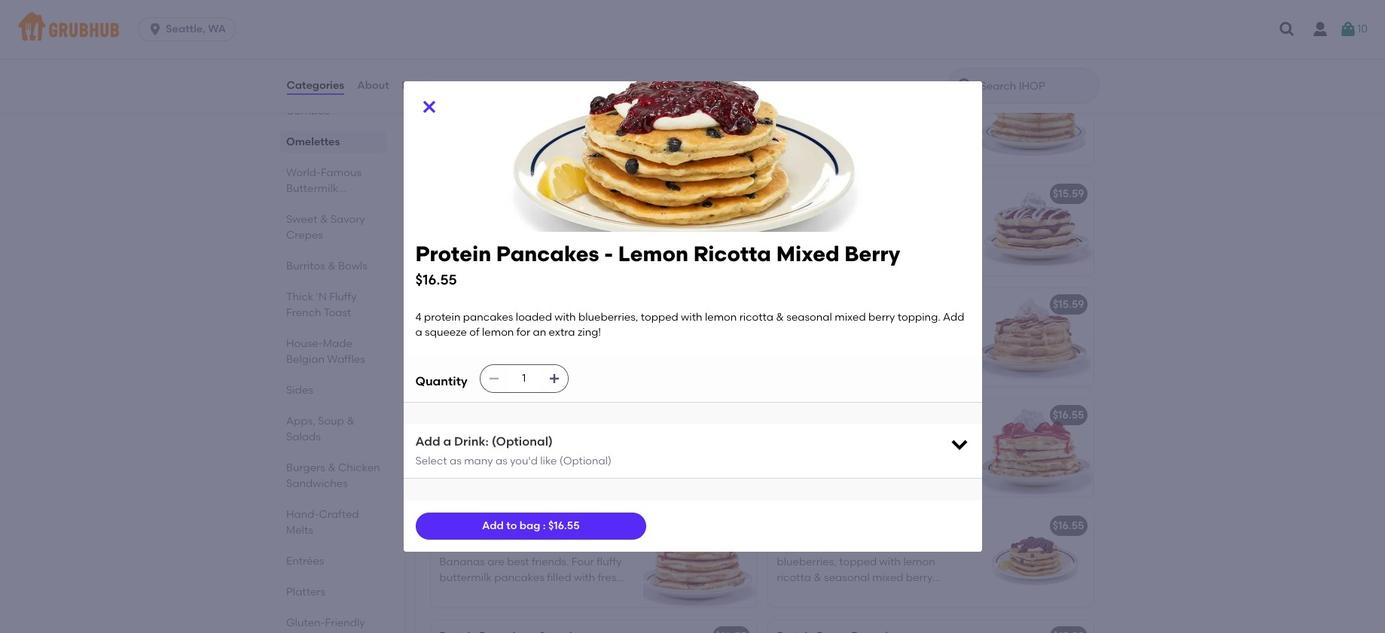 Task type: locate. For each thing, give the bounding box(es) containing it.
a inside a true breakfast classic that started it all. get five of our fluffy, world- famous buttermilk pancakes topped with whipped real butter.
[[777, 98, 785, 111]]

a for a true breakfast classic that started it all. get five of our fluffy, world- famous buttermilk pancakes topped with whipped real butter.
[[777, 98, 785, 111]]

categories
[[287, 79, 345, 92]]

0 vertical spatial glazed
[[777, 491, 812, 504]]

1 horizontal spatial protein
[[777, 520, 815, 533]]

buttermilk up five
[[822, 77, 875, 89]]

0 vertical spatial it
[[777, 113, 784, 126]]

1 double from the top
[[440, 298, 477, 311]]

topping.
[[898, 311, 941, 324], [555, 365, 598, 378], [896, 384, 939, 396], [487, 491, 530, 504], [777, 587, 820, 600]]

filled down friends.
[[547, 572, 572, 584]]

buttermilk inside a true breakfast classic that started it all. get five of our fluffy, world- famous buttermilk pancakes topped with whipped real butter.
[[818, 129, 871, 141]]

loaded down protein pancakes - lemon ricotta mixed berry
[[878, 541, 914, 554]]

loaded down double blueberry pancakes
[[516, 311, 552, 324]]

famous up world-famous pancake combo
[[482, 31, 544, 50]]

1 horizontal spatial svg image
[[548, 373, 561, 385]]

0 vertical spatial double
[[440, 298, 477, 311]]

1 vertical spatial started
[[585, 209, 622, 222]]

butter. for five
[[871, 144, 904, 157]]

0 vertical spatial extra
[[549, 326, 575, 339]]

layered inside four pancakes, three leches, two good to share. four fluffy buttermilk pancakes layered with vanilla sauce & dulce de leche caramel sauce & crowned with whipped topping.
[[830, 353, 868, 366]]

1 horizontal spatial berry
[[989, 520, 1016, 533]]

1 horizontal spatial as
[[496, 455, 508, 468]]

fluffy, inside a true breakfast classic that started it all. get five of our fluffy, world- famous buttermilk pancakes topped with whipped real butter.
[[878, 113, 905, 126]]

pancakes
[[873, 129, 923, 141], [857, 209, 908, 222], [536, 239, 586, 252], [463, 311, 514, 324], [440, 350, 490, 363], [777, 353, 828, 366], [495, 446, 545, 458], [832, 461, 882, 474], [825, 541, 875, 554], [495, 572, 545, 584]]

1 vertical spatial protein
[[786, 541, 823, 554]]

1 horizontal spatial (optional)
[[560, 455, 612, 468]]

protein
[[424, 311, 461, 324], [786, 541, 823, 554]]

topped inside a true breakfast classic that started it all. get three of our fluffy, world- famous buttermilk pancakes topped with whipped real butter.
[[588, 239, 626, 252]]

protein pancakes - lemon ricotta mixed berry image
[[981, 510, 1094, 608]]

0 horizontal spatial all.
[[449, 224, 463, 237]]

our inside we've combined a new york classic with our classic pancakes. four fluffy buttermilk pancakes filled with cheesecake bites & topped with glazed strawberries.
[[801, 446, 818, 458]]

an
[[533, 326, 547, 339], [777, 602, 791, 615]]

svg image inside "seattle, wa" button
[[148, 22, 163, 37]]

2 right or in the left top of the page
[[561, 144, 567, 157]]

breakfast inside a true breakfast classic that started it all. get three of our fluffy, world- famous buttermilk pancakes topped with whipped real butter.
[[473, 209, 522, 222]]

filled up sprinkles.
[[547, 446, 572, 458]]

0 vertical spatial ricotta
[[694, 241, 772, 267]]

famous inside a true breakfast classic that started it all. get three of our fluffy, world- famous buttermilk pancakes topped with whipped real butter.
[[440, 239, 478, 252]]

buttermilk up cinnamon
[[803, 209, 855, 222]]

0 horizontal spatial mixed
[[835, 311, 866, 324]]

york
[[900, 430, 922, 443]]

svg image
[[1279, 20, 1297, 38], [420, 98, 438, 116], [488, 373, 500, 385], [949, 434, 970, 455]]

fluffy inside we've combined a new york classic with our classic pancakes. four fluffy buttermilk pancakes filled with cheesecake bites & topped with glazed strawberries.
[[938, 446, 964, 458]]

pancakes down breakfast!
[[495, 446, 545, 458]]

banana up strawberries at the left
[[440, 587, 480, 600]]

2 horizontal spatial svg image
[[1340, 20, 1358, 38]]

pancakes, up share.
[[803, 323, 855, 335]]

little known fact: strawberries and bananas are best friends. four fluffy buttermilk pancakes filled with fresh banana slices. topped with glazed strawberries & more banana slices.
[[440, 541, 623, 615]]

double
[[560, 319, 596, 332]]

0 horizontal spatial svg image
[[148, 22, 163, 37]]

breakfast
[[811, 98, 860, 111], [473, 209, 522, 222]]

that down original buttermilk pancakes - (short stack)
[[562, 209, 583, 222]]

golden
[[521, 159, 556, 172]]

four down 'strawberries'
[[572, 556, 594, 569]]

pancakes inside a true breakfast classic that started it all. get five of our fluffy, world- famous buttermilk pancakes topped with whipped real butter.
[[873, 129, 923, 141]]

blueberry
[[479, 298, 529, 311]]

three inside a true breakfast classic that started it all. get three of our fluffy, world- famous buttermilk pancakes topped with whipped real butter.
[[488, 224, 514, 237]]

0 horizontal spatial topped
[[516, 587, 555, 600]]

Search IHOP search field
[[979, 79, 1095, 93]]

strawberry banana pancakes
[[440, 520, 594, 533]]

whipped inside a true breakfast classic that started it all. get five of our fluffy, world- famous buttermilk pancakes topped with whipped real butter.
[[801, 144, 846, 157]]

0 horizontal spatial blueberries,
[[498, 319, 558, 332]]

slices. down fresh
[[588, 602, 619, 615]]

1 vertical spatial three
[[858, 323, 885, 335]]

with inside a true breakfast classic that started it all. get three of our fluffy, world- famous buttermilk pancakes topped with whipped real butter.
[[440, 255, 461, 267]]

1 vertical spatial layered
[[830, 353, 868, 366]]

fluffy up fresh
[[597, 556, 622, 569]]

0 horizontal spatial 4
[[416, 311, 422, 324]]

new york cheesecake pancakes image
[[981, 399, 1094, 497]]

true for a true breakfast classic that started it all. get three of our fluffy, world- famous buttermilk pancakes topped with whipped real butter.
[[450, 209, 470, 222]]

world- down (short
[[579, 224, 612, 237]]

get down sausage at the top
[[466, 224, 485, 237]]

of down protein pancakes - lemon ricotta mixed berry
[[901, 587, 911, 600]]

seattle, wa button
[[138, 17, 242, 41]]

buttermilk up cheesecake
[[777, 461, 830, 474]]

get inside a true breakfast classic that started it all. get three of our fluffy, world- famous buttermilk pancakes topped with whipped real butter.
[[466, 224, 485, 237]]

bacon
[[483, 144, 516, 157]]

strawberries
[[529, 541, 594, 554]]

1 vertical spatial protein
[[777, 520, 815, 533]]

svg image right york
[[949, 434, 970, 455]]

house-made belgian waffles
[[286, 338, 365, 366]]

whipped down cupcake
[[440, 491, 484, 504]]

many
[[464, 455, 493, 468]]

Input item quantity number field
[[508, 366, 541, 393]]

the right double
[[599, 319, 615, 332]]

breakfast up five
[[811, 98, 860, 111]]

pancakes down strawberries.
[[825, 541, 875, 554]]

seasonal down protein pancakes - lemon ricotta mixed berry
[[825, 572, 870, 584]]

original for original buttermilk pancakes - (short stack)
[[440, 187, 481, 200]]

slices.
[[483, 587, 513, 600], [588, 602, 619, 615]]

buttermilk inside four pancakes, three leches, two good to share. four fluffy buttermilk pancakes layered with vanilla sauce & dulce de leche caramel sauce & crowned with whipped topping.
[[906, 338, 959, 351]]

0 horizontal spatial our
[[530, 224, 547, 237]]

ricotta inside protein pancakes - lemon ricotta mixed berry $16.55
[[694, 241, 772, 267]]

0 vertical spatial layered
[[910, 209, 948, 222]]

0 horizontal spatial crowned
[[549, 476, 593, 489]]

world- for world-famous buttermilk pancakes
[[428, 31, 482, 50]]

mixed
[[835, 311, 866, 324], [873, 572, 904, 584]]

0 vertical spatial true
[[788, 98, 808, 111]]

0 horizontal spatial the
[[479, 319, 496, 332]]

breakfast for three
[[473, 209, 522, 222]]

about
[[357, 79, 389, 92]]

0 horizontal spatial mixed
[[777, 241, 840, 267]]

topped down protein pancakes - lemon ricotta mixed berry
[[840, 556, 877, 569]]

sauce
[[931, 353, 962, 366], [911, 368, 942, 381]]

blueberries,
[[579, 311, 639, 324], [498, 319, 558, 332], [777, 556, 837, 569]]

butter.
[[871, 144, 904, 157], [533, 255, 567, 267]]

pancakes down best at bottom
[[495, 572, 545, 584]]

0 horizontal spatial glazed
[[581, 587, 615, 600]]

berry inside protein pancakes - lemon ricotta mixed berry $16.55
[[845, 241, 901, 267]]

started for (short
[[585, 209, 622, 222]]

0 vertical spatial loaded
[[516, 311, 552, 324]]

get for five
[[804, 113, 823, 126]]

banana
[[440, 587, 480, 600], [545, 602, 586, 615]]

berry for protein pancakes - lemon ricotta mixed berry
[[989, 520, 1016, 533]]

2 $15.59 from the top
[[1054, 298, 1085, 311]]

bag
[[520, 520, 541, 533]]

1 horizontal spatial squeeze
[[856, 587, 898, 600]]

1 vertical spatial world-
[[579, 224, 612, 237]]

crepes
[[286, 229, 323, 242]]

of left any
[[479, 98, 489, 111]]

0 horizontal spatial world-
[[579, 224, 612, 237]]

glazed inside we've combined a new york classic with our classic pancakes. four fluffy buttermilk pancakes filled with cheesecake bites & topped with glazed strawberries.
[[777, 491, 812, 504]]

de
[[819, 368, 832, 381]]

1 as from the left
[[450, 455, 462, 468]]

omelettes
[[286, 136, 340, 148]]

topped
[[569, 461, 608, 474], [516, 587, 555, 600]]

all. inside a true breakfast classic that started it all. get three of our fluffy, world- famous buttermilk pancakes topped with whipped real butter.
[[449, 224, 463, 237]]

fluffy, for three
[[549, 224, 576, 237]]

0 vertical spatial an
[[533, 326, 547, 339]]

our down we've at the bottom right of the page
[[801, 446, 818, 458]]

$16.55 inside protein pancakes - lemon ricotta mixed berry $16.55
[[416, 271, 457, 288]]

pancakes, down choice at the left top of the page
[[440, 113, 493, 126]]

all.
[[786, 113, 801, 126], [449, 224, 463, 237]]

our
[[858, 113, 875, 126], [530, 224, 547, 237], [801, 446, 818, 458]]

sauce down vanilla
[[911, 368, 942, 381]]

fluffy down leches,
[[879, 338, 904, 351]]

we've
[[777, 430, 808, 443]]

1 horizontal spatial topped
[[569, 461, 608, 474]]

fluffy inside celebrate breakfast! four fluffy buttermilk pancakes filled with festive rainbow sprinkles. topped with cupcake icing & crowned with whipped topping.
[[573, 430, 598, 443]]

to left bag
[[507, 520, 517, 533]]

pancakes down the taste!
[[440, 350, 490, 363]]

0 horizontal spatial breakfast
[[473, 209, 522, 222]]

lemon inside protein pancakes - lemon ricotta mixed berry $16.55
[[619, 241, 689, 267]]

10 button
[[1340, 16, 1368, 43]]

little
[[440, 541, 465, 554]]

1 horizontal spatial berry
[[907, 572, 933, 584]]

world-
[[908, 113, 940, 126], [579, 224, 612, 237]]

$16.55 for we've combined a new york classic with our classic pancakes. four fluffy buttermilk pancakes filled with cheesecake bites & topped with glazed strawberries.
[[1053, 409, 1085, 422]]

pancakes, inside choice of any 2 same-flavored pancakes, served with 2 eggs* your way, 2 custom-cured hickory- smoked bacon strips or 2 pork sausage links & golden hash browns.
[[440, 113, 493, 126]]

lemon for protein pancakes - lemon ricotta mixed berry $16.55
[[619, 241, 689, 267]]

breakfast for five
[[811, 98, 860, 111]]

our right five
[[858, 113, 875, 126]]

of inside choice of any 2 same-flavored pancakes, served with 2 eggs* your way, 2 custom-cured hickory- smoked bacon strips or 2 pork sausage links & golden hash browns.
[[479, 98, 489, 111]]

cupcake
[[464, 476, 508, 489]]

thick
[[286, 291, 313, 304]]

original for original buttermilk pancakes - (full stack)
[[777, 77, 819, 89]]

breakfast!
[[494, 430, 546, 443]]

$16.55 for 4 protein pancakes loaded with blueberries, topped with lemon ricotta & seasonal mixed berry topping. add a squeeze of lemon for an extra zing!
[[1053, 520, 1085, 533]]

fluffy up blueberry
[[496, 335, 521, 348]]

original buttermilk pancakes - (full stack) image
[[981, 67, 1094, 165]]

ricotta for protein pancakes - lemon ricotta mixed berry $16.55
[[694, 241, 772, 267]]

it down sausage at the top
[[440, 224, 446, 237]]

0 vertical spatial breakfast
[[811, 98, 860, 111]]

famous up any
[[475, 77, 516, 89]]

1 vertical spatial crowned
[[549, 476, 593, 489]]

0 vertical spatial original
[[777, 77, 819, 89]]

sprinkles.
[[519, 461, 566, 474]]

seasonal up good
[[787, 311, 833, 324]]

world- up choice at the left top of the page
[[440, 77, 475, 89]]

ricotta
[[740, 311, 774, 324], [777, 572, 812, 584]]

fluffy,
[[878, 113, 905, 126], [549, 224, 576, 237]]

2 horizontal spatial blueberries,
[[777, 556, 837, 569]]

our down original buttermilk pancakes - (short stack)
[[530, 224, 547, 237]]

it inside a true breakfast classic that started it all. get three of our fluffy, world- famous buttermilk pancakes topped with whipped real butter.
[[440, 224, 446, 237]]

two
[[926, 323, 944, 335]]

fluffy right breakfast!
[[573, 430, 598, 443]]

glazed
[[777, 491, 812, 504], [581, 587, 615, 600]]

0 vertical spatial crowned
[[777, 384, 822, 396]]

0 vertical spatial $15.59
[[1054, 187, 1085, 200]]

1 horizontal spatial an
[[777, 602, 791, 615]]

drink:
[[454, 435, 489, 449]]

pancakes down original buttermilk pancakes - (full stack)
[[873, 129, 923, 141]]

topped down "pancakes."
[[879, 476, 917, 489]]

topping. inside celebrate breakfast! four fluffy buttermilk pancakes filled with festive rainbow sprinkles. topped with cupcake icing & crowned with whipped topping.
[[487, 491, 530, 504]]

real for five
[[848, 144, 868, 157]]

1 horizontal spatial for
[[948, 587, 962, 600]]

1 horizontal spatial fluffy,
[[878, 113, 905, 126]]

real inside a true breakfast classic that started it all. get three of our fluffy, world- famous buttermilk pancakes topped with whipped real butter.
[[511, 255, 530, 267]]

classic down combined
[[821, 446, 855, 458]]

double for double blueberry pancakes
[[440, 298, 477, 311]]

0 vertical spatial berry
[[845, 241, 901, 267]]

famous for pancake
[[475, 77, 516, 89]]

original down sausage at the top
[[440, 187, 481, 200]]

1 horizontal spatial that
[[899, 98, 921, 111]]

classic down original buttermilk pancakes - (full stack)
[[862, 98, 897, 111]]

famous
[[777, 129, 816, 141], [440, 239, 478, 252]]

world- down omelettes
[[286, 167, 321, 179]]

0 horizontal spatial famous
[[440, 239, 478, 252]]

0 vertical spatial lemon
[[619, 241, 689, 267]]

world-famous pancake combo image
[[643, 67, 756, 165]]

real for three
[[511, 255, 530, 267]]

buttermilk down links
[[484, 187, 538, 200]]

it for a true breakfast classic that started it all. get three of our fluffy, world- famous buttermilk pancakes topped with whipped real butter.
[[440, 224, 446, 237]]

4 up quantity
[[416, 311, 422, 324]]

to right good
[[807, 338, 817, 351]]

topped up more
[[516, 587, 555, 600]]

main navigation navigation
[[0, 0, 1386, 59]]

protein down cheesecake
[[786, 541, 823, 554]]

ricotta
[[694, 241, 772, 267], [915, 520, 953, 533]]

that inside a true breakfast classic that started it all. get three of our fluffy, world- famous buttermilk pancakes topped with whipped real butter.
[[562, 209, 583, 222]]

of
[[479, 98, 489, 111], [846, 113, 856, 126], [517, 224, 527, 237], [470, 326, 480, 339], [901, 587, 911, 600]]

mixed up share.
[[835, 311, 866, 324]]

svg image inside 10 button
[[1340, 20, 1358, 38]]

it inside a true breakfast classic that started it all. get five of our fluffy, world- famous buttermilk pancakes topped with whipped real butter.
[[777, 113, 784, 126]]

topping. inside four pancakes, three leches, two good to share. four fluffy buttermilk pancakes layered with vanilla sauce & dulce de leche caramel sauce & crowned with whipped topping.
[[896, 384, 939, 396]]

0 vertical spatial real
[[848, 144, 868, 157]]

1 $15.59 from the top
[[1054, 187, 1085, 200]]

buttermilk up sweet
[[286, 182, 338, 195]]

2 vertical spatial our
[[801, 446, 818, 458]]

topped inside a true breakfast classic that started it all. get five of our fluffy, world- famous buttermilk pancakes topped with whipped real butter.
[[926, 129, 964, 141]]

all. left five
[[786, 113, 801, 126]]

4
[[416, 311, 422, 324], [777, 541, 783, 554]]

bites
[[842, 476, 866, 489]]

protein up the taste!
[[424, 311, 461, 324]]

0 vertical spatial pancakes,
[[440, 113, 493, 126]]

original
[[777, 77, 819, 89], [440, 187, 481, 200]]

of right five
[[846, 113, 856, 126]]

crowned
[[777, 384, 822, 396], [549, 476, 593, 489]]

:
[[543, 520, 546, 533]]

2 right way, at top
[[465, 129, 471, 141]]

buttermilk down five
[[818, 129, 871, 141]]

true inside a true breakfast classic that started it all. get three of our fluffy, world- famous buttermilk pancakes topped with whipped real butter.
[[450, 209, 470, 222]]

1 vertical spatial original
[[440, 187, 481, 200]]

2 the from the left
[[599, 319, 615, 332]]

about button
[[357, 59, 390, 113]]

stack) right (full
[[962, 77, 996, 89]]

fluffy
[[496, 335, 521, 348], [879, 338, 904, 351], [573, 430, 598, 443], [938, 446, 964, 458], [597, 556, 622, 569]]

1 vertical spatial a
[[440, 209, 447, 222]]

buttermilk inside celebrate breakfast! four fluffy buttermilk pancakes filled with festive rainbow sprinkles. topped with cupcake icing & crowned with whipped topping.
[[440, 446, 492, 458]]

1 vertical spatial world-
[[440, 77, 475, 89]]

get inside a true breakfast classic that started it all. get five of our fluffy, world- famous buttermilk pancakes topped with whipped real butter.
[[804, 113, 823, 126]]

1 vertical spatial double
[[440, 319, 476, 332]]

1 vertical spatial mixed
[[956, 520, 987, 533]]

1 vertical spatial (optional)
[[560, 455, 612, 468]]

double for double the blueberries, double the taste! four fluffy buttermilk pancakes filled with blueberries & topped with blueberry topping.
[[440, 319, 476, 332]]

1 horizontal spatial three
[[858, 323, 885, 335]]

squeeze up quantity
[[425, 326, 467, 339]]

world- inside a true breakfast classic that started it all. get five of our fluffy, world- famous buttermilk pancakes topped with whipped real butter.
[[908, 113, 940, 126]]

pancakes inside world-famous buttermilk pancakes sweet & savory crepes
[[286, 198, 336, 211]]

- down (short
[[605, 241, 613, 267]]

1 vertical spatial seasonal
[[825, 572, 870, 584]]

buttermilk down two
[[906, 338, 959, 351]]

berry down protein pancakes - lemon ricotta mixed berry
[[907, 572, 933, 584]]

search icon image
[[957, 77, 975, 95]]

1 vertical spatial famous
[[440, 239, 478, 252]]

choice of any 2 same-flavored pancakes, served with 2 eggs* your way, 2 custom-cured hickory- smoked bacon strips or 2 pork sausage links & golden hash browns.
[[440, 98, 626, 172]]

pancakes,
[[440, 113, 493, 126], [803, 323, 855, 335]]

true
[[788, 98, 808, 111], [450, 209, 470, 222]]

protein pancakes - strawberry banana image
[[643, 621, 756, 634]]

whipped inside celebrate breakfast! four fluffy buttermilk pancakes filled with festive rainbow sprinkles. topped with cupcake icing & crowned with whipped topping.
[[440, 491, 484, 504]]

true for a true breakfast classic that started it all. get five of our fluffy, world- famous buttermilk pancakes topped with whipped real butter.
[[788, 98, 808, 111]]

breakfast inside a true breakfast classic that started it all. get five of our fluffy, world- famous buttermilk pancakes topped with whipped real butter.
[[811, 98, 860, 111]]

filled down "pancakes."
[[885, 461, 909, 474]]

1 vertical spatial get
[[466, 224, 485, 237]]

all. for a true breakfast classic that started it all. get three of our fluffy, world- famous buttermilk pancakes topped with whipped real butter.
[[449, 224, 463, 237]]

1 horizontal spatial banana
[[545, 602, 586, 615]]

zing!
[[578, 326, 601, 339], [822, 602, 846, 615]]

same-
[[521, 98, 554, 111]]

buttermilk inside four buttermilk pancakes layered with cinnamon roll filling & topped with cream cheese icing.
[[803, 209, 855, 222]]

0 vertical spatial get
[[804, 113, 823, 126]]

house-
[[286, 338, 323, 350]]

0 vertical spatial all.
[[786, 113, 801, 126]]

double inside double the blueberries, double the taste! four fluffy buttermilk pancakes filled with blueberries & topped with blueberry topping.
[[440, 319, 476, 332]]

our inside a true breakfast classic that started it all. get three of our fluffy, world- famous buttermilk pancakes topped with whipped real butter.
[[530, 224, 547, 237]]

world- for (short
[[579, 224, 612, 237]]

famous
[[482, 31, 544, 50], [475, 77, 516, 89], [321, 167, 361, 179]]

butter. up double blueberry pancakes
[[533, 255, 567, 267]]

four down cinn-
[[777, 209, 800, 222]]

cupcake pancakes image
[[643, 399, 756, 497]]

2 as from the left
[[496, 455, 508, 468]]

topped down (full
[[926, 129, 964, 141]]

friendly
[[325, 617, 365, 630]]

burritos & bowls
[[286, 260, 367, 273]]

1 vertical spatial butter.
[[533, 255, 567, 267]]

all. down sausage at the top
[[449, 224, 463, 237]]

buttermilk inside world-famous buttermilk pancakes sweet & savory crepes
[[286, 182, 338, 195]]

it left five
[[777, 113, 784, 126]]

entrées
[[286, 555, 324, 568]]

1 vertical spatial glazed
[[581, 587, 615, 600]]

protein pancakes - lemon ricotta mixed berry $16.55
[[416, 241, 901, 288]]

topped right like
[[569, 461, 608, 474]]

0 vertical spatial three
[[488, 224, 514, 237]]

buttermilk inside we've combined a new york classic with our classic pancakes. four fluffy buttermilk pancakes filled with cheesecake bites & topped with glazed strawberries.
[[777, 461, 830, 474]]

three down the leches
[[858, 323, 885, 335]]

lemon for protein pancakes - lemon ricotta mixed berry
[[877, 520, 912, 533]]

1 vertical spatial real
[[511, 255, 530, 267]]

mixed down protein pancakes - lemon ricotta mixed berry
[[873, 572, 904, 584]]

pancakes down blueberry
[[463, 311, 514, 324]]

0 horizontal spatial original
[[440, 187, 481, 200]]

leches
[[847, 301, 884, 314]]

pancakes inside a true breakfast classic that started it all. get three of our fluffy, world- famous buttermilk pancakes topped with whipped real butter.
[[536, 239, 586, 252]]

belgian
[[286, 353, 324, 366]]

protein inside protein pancakes - lemon ricotta mixed berry $16.55
[[416, 241, 491, 267]]

it for a true breakfast classic that started it all. get five of our fluffy, world- famous buttermilk pancakes topped with whipped real butter.
[[777, 113, 784, 126]]

1 horizontal spatial all.
[[786, 113, 801, 126]]

topping. inside double the blueberries, double the taste! four fluffy buttermilk pancakes filled with blueberries & topped with blueberry topping.
[[555, 365, 598, 378]]

real up cinn-a-stack® pancakes
[[848, 144, 868, 157]]

buttermilk up blueberries
[[524, 335, 576, 348]]

celebrate breakfast! four fluffy buttermilk pancakes filled with festive rainbow sprinkles. topped with cupcake icing & crowned with whipped topping.
[[440, 430, 617, 504]]

fluffy right "pancakes."
[[938, 446, 964, 458]]

buttermilk up blueberry
[[481, 239, 533, 252]]

1 vertical spatial our
[[530, 224, 547, 237]]

1 horizontal spatial butter.
[[871, 144, 904, 157]]

0 horizontal spatial real
[[511, 255, 530, 267]]

mixed for protein pancakes - lemon ricotta mixed berry
[[956, 520, 987, 533]]

mixed inside protein pancakes - lemon ricotta mixed berry $16.55
[[777, 241, 840, 267]]

topped down the taste!
[[440, 365, 477, 378]]

whipped inside a true breakfast classic that started it all. get three of our fluffy, world- famous buttermilk pancakes topped with whipped real butter.
[[464, 255, 508, 267]]

new
[[875, 430, 898, 443]]

four inside four buttermilk pancakes layered with cinnamon roll filling & topped with cream cheese icing.
[[777, 209, 800, 222]]

bananas
[[440, 556, 485, 569]]

(optional) up you'd
[[492, 435, 553, 449]]

1 horizontal spatial a
[[777, 98, 785, 111]]

$15.59
[[1054, 187, 1085, 200], [1054, 298, 1085, 311]]

famous inside world-famous buttermilk pancakes sweet & savory crepes
[[321, 167, 361, 179]]

buttermilk inside little known fact: strawberries and bananas are best friends. four fluffy buttermilk pancakes filled with fresh banana slices. topped with glazed strawberries & more banana slices.
[[440, 572, 492, 584]]

world- inside a true breakfast classic that started it all. get three of our fluffy, world- famous buttermilk pancakes topped with whipped real butter.
[[579, 224, 612, 237]]

fluffy, for five
[[878, 113, 905, 126]]

'n
[[316, 291, 327, 304]]

famous down omelettes
[[321, 167, 361, 179]]

2 double from the top
[[440, 319, 476, 332]]

protein down cheesecake
[[777, 520, 815, 533]]

0 vertical spatial world-
[[428, 31, 482, 50]]

1 vertical spatial breakfast
[[473, 209, 522, 222]]

topped inside four buttermilk pancakes layered with cinnamon roll filling & topped with cream cheese icing.
[[914, 224, 951, 237]]

berry
[[869, 311, 896, 324], [907, 572, 933, 584]]

svg image
[[1340, 20, 1358, 38], [148, 22, 163, 37], [548, 373, 561, 385]]

classic inside a true breakfast classic that started it all. get five of our fluffy, world- famous buttermilk pancakes topped with whipped real butter.
[[862, 98, 897, 111]]

- down strawberries.
[[870, 520, 875, 533]]

$11.99
[[719, 187, 747, 200]]

that inside a true breakfast classic that started it all. get five of our fluffy, world- famous buttermilk pancakes topped with whipped real butter.
[[899, 98, 921, 111]]

real inside a true breakfast classic that started it all. get five of our fluffy, world- famous buttermilk pancakes topped with whipped real butter.
[[848, 144, 868, 157]]

original buttermilk pancakes - (short stack) image
[[643, 178, 756, 276]]

started inside a true breakfast classic that started it all. get five of our fluffy, world- famous buttermilk pancakes topped with whipped real butter.
[[923, 98, 960, 111]]

butter. inside a true breakfast classic that started it all. get three of our fluffy, world- famous buttermilk pancakes topped with whipped real butter.
[[533, 255, 567, 267]]

famous for buttermilk
[[482, 31, 544, 50]]

0 vertical spatial slices.
[[483, 587, 513, 600]]

whipped up blueberry
[[464, 255, 508, 267]]

four up like
[[548, 430, 571, 443]]

fluffy, down original buttermilk pancakes - (short stack)
[[549, 224, 576, 237]]

0 horizontal spatial get
[[466, 224, 485, 237]]

breakfast down links
[[473, 209, 522, 222]]

0 horizontal spatial extra
[[549, 326, 575, 339]]

with
[[532, 113, 553, 126], [777, 144, 799, 157], [777, 224, 799, 237], [777, 239, 799, 252], [440, 255, 461, 267], [555, 311, 576, 324], [681, 311, 703, 324], [519, 350, 541, 363], [871, 353, 892, 366], [480, 365, 501, 378], [825, 384, 846, 396], [574, 446, 596, 458], [777, 446, 799, 458], [912, 461, 933, 474], [440, 476, 461, 489], [596, 476, 617, 489], [919, 476, 941, 489], [917, 541, 938, 554], [880, 556, 901, 569], [574, 572, 596, 584], [557, 587, 579, 600]]

sauce down two
[[931, 353, 962, 366]]

three inside four pancakes, three leches, two good to share. four fluffy buttermilk pancakes layered with vanilla sauce & dulce de leche caramel sauce & crowned with whipped topping.
[[858, 323, 885, 335]]

berry right tres
[[869, 311, 896, 324]]

loaded
[[516, 311, 552, 324], [878, 541, 914, 554]]

vanilla
[[895, 353, 928, 366]]

friends.
[[532, 556, 569, 569]]

our inside a true breakfast classic that started it all. get five of our fluffy, world- famous buttermilk pancakes topped with whipped real butter.
[[858, 113, 875, 126]]

0 horizontal spatial protein
[[416, 241, 491, 267]]

thick 'n fluffy french toast
[[286, 291, 357, 320]]

whipped down caramel
[[849, 384, 893, 396]]

cinnamon
[[801, 224, 853, 237]]

the down blueberry
[[479, 319, 496, 332]]

1 vertical spatial $15.59
[[1054, 298, 1085, 311]]

a inside a true breakfast classic that started it all. get three of our fluffy, world- famous buttermilk pancakes topped with whipped real butter.
[[440, 209, 447, 222]]

1 horizontal spatial it
[[777, 113, 784, 126]]

fluffy, inside a true breakfast classic that started it all. get three of our fluffy, world- famous buttermilk pancakes topped with whipped real butter.
[[549, 224, 576, 237]]

started down (full
[[923, 98, 960, 111]]

protein power pancakes image
[[981, 621, 1094, 634]]

1 horizontal spatial pancakes,
[[803, 323, 855, 335]]

1 vertical spatial topped
[[516, 587, 555, 600]]

svg image for 10
[[1340, 20, 1358, 38]]

1 vertical spatial 4
[[777, 541, 783, 554]]

0 horizontal spatial stack)
[[634, 187, 668, 200]]

2 vertical spatial world-
[[286, 167, 321, 179]]

that
[[899, 98, 921, 111], [562, 209, 583, 222]]

filled inside little known fact: strawberries and bananas are best friends. four fluffy buttermilk pancakes filled with fresh banana slices. topped with glazed strawberries & more banana slices.
[[547, 572, 572, 584]]



Task type: vqa. For each thing, say whether or not it's contained in the screenshot.
fluffy in Double the blueberries, double the taste! Four fluffy buttermilk pancakes filled with blueberries & topped with blueberry topping.
yes



Task type: describe. For each thing, give the bounding box(es) containing it.
$15.59 for four buttermilk pancakes layered with cinnamon roll filling & topped with cream cheese icing.
[[1054, 187, 1085, 200]]

1 the from the left
[[479, 319, 496, 332]]

1 horizontal spatial zing!
[[822, 602, 846, 615]]

mexican tres leches pancakes image
[[981, 288, 1094, 386]]

double blueberry pancakes
[[440, 298, 582, 311]]

four right share.
[[854, 338, 876, 351]]

- left (full
[[931, 77, 935, 89]]

pancake
[[518, 77, 564, 89]]

0 vertical spatial sauce
[[931, 353, 962, 366]]

fluffy inside little known fact: strawberries and bananas are best friends. four fluffy buttermilk pancakes filled with fresh banana slices. topped with glazed strawberries & more banana slices.
[[597, 556, 622, 569]]

1 horizontal spatial mixed
[[873, 572, 904, 584]]

fluffy inside double the blueberries, double the taste! four fluffy buttermilk pancakes filled with blueberries & topped with blueberry topping.
[[496, 335, 521, 348]]

sausage
[[440, 159, 483, 172]]

$15.59 for four pancakes, three leches, two good to share. four fluffy buttermilk pancakes layered with vanilla sauce & dulce de leche caramel sauce & crowned with whipped topping.
[[1054, 298, 1085, 311]]

1 horizontal spatial blueberries,
[[579, 311, 639, 324]]

blueberries, inside double the blueberries, double the taste! four fluffy buttermilk pancakes filled with blueberries & topped with blueberry topping.
[[498, 319, 558, 332]]

0 horizontal spatial squeeze
[[425, 326, 467, 339]]

add inside the add a drink: (optional) select as many as you'd like (optional)
[[416, 435, 441, 449]]

filled inside double the blueberries, double the taste! four fluffy buttermilk pancakes filled with blueberries & topped with blueberry topping.
[[492, 350, 517, 363]]

world-famous buttermilk pancakes
[[428, 31, 712, 50]]

0 vertical spatial zing!
[[578, 326, 601, 339]]

& inside apps, soup & salads
[[346, 415, 354, 428]]

browns.
[[586, 159, 626, 172]]

burgers
[[286, 462, 325, 475]]

blueberries
[[543, 350, 601, 363]]

$16.55 for double the blueberries, double the taste! four fluffy buttermilk pancakes filled with blueberries & topped with blueberry topping.
[[716, 298, 747, 311]]

quantity
[[416, 374, 468, 389]]

svg image left input item quantity number field
[[488, 373, 500, 385]]

four pancakes, three leches, two good to share. four fluffy buttermilk pancakes layered with vanilla sauce & dulce de leche caramel sauce & crowned with whipped topping.
[[777, 323, 962, 396]]

we've combined a new york classic with our classic pancakes. four fluffy buttermilk pancakes filled with cheesecake bites & topped with glazed strawberries.
[[777, 430, 964, 504]]

0 vertical spatial 4
[[416, 311, 422, 324]]

crowned inside four pancakes, three leches, two good to share. four fluffy buttermilk pancakes layered with vanilla sauce & dulce de leche caramel sauce & crowned with whipped topping.
[[777, 384, 822, 396]]

0 horizontal spatial ricotta
[[740, 311, 774, 324]]

world- for (full
[[908, 113, 940, 126]]

- inside protein pancakes - lemon ricotta mixed berry $16.55
[[605, 241, 613, 267]]

sandwiches
[[286, 478, 348, 491]]

stack®
[[818, 187, 853, 200]]

0 horizontal spatial (optional)
[[492, 435, 553, 449]]

pancakes.
[[858, 446, 911, 458]]

& inside world-famous buttermilk pancakes sweet & savory crepes
[[320, 213, 328, 226]]

tres
[[823, 301, 845, 314]]

four buttermilk pancakes layered with cinnamon roll filling & topped with cream cheese icing.
[[777, 209, 951, 252]]

pancakes inside double the blueberries, double the taste! four fluffy buttermilk pancakes filled with blueberries & topped with blueberry topping.
[[440, 350, 490, 363]]

double blueberry pancakes image
[[643, 288, 756, 386]]

platters
[[286, 586, 325, 599]]

filled inside celebrate breakfast! four fluffy buttermilk pancakes filled with festive rainbow sprinkles. topped with cupcake icing & crowned with whipped topping.
[[547, 446, 572, 458]]

a inside we've combined a new york classic with our classic pancakes. four fluffy buttermilk pancakes filled with cheesecake bites & topped with glazed strawberries.
[[865, 430, 872, 443]]

get for three
[[466, 224, 485, 237]]

1 vertical spatial for
[[948, 587, 962, 600]]

& inside little known fact: strawberries and bananas are best friends. four fluffy buttermilk pancakes filled with fresh banana slices. topped with glazed strawberries & more banana slices.
[[505, 602, 513, 615]]

1 vertical spatial to
[[507, 520, 517, 533]]

classic right york
[[924, 430, 959, 443]]

all. for a true breakfast classic that started it all. get five of our fluffy, world- famous buttermilk pancakes topped with whipped real butter.
[[786, 113, 801, 126]]

caramel
[[865, 368, 908, 381]]

0 vertical spatial 4 protein pancakes loaded with blueberries, topped with lemon ricotta & seasonal mixed berry topping. add a squeeze of lemon for an extra zing!
[[416, 311, 968, 339]]

sweet
[[286, 213, 317, 226]]

like
[[541, 455, 557, 468]]

topped down protein pancakes - lemon ricotta mixed berry $16.55
[[641, 311, 679, 324]]

10
[[1358, 22, 1368, 35]]

double the blueberries, double the taste! four fluffy buttermilk pancakes filled with blueberries & topped with blueberry topping.
[[440, 319, 615, 378]]

select
[[416, 455, 447, 468]]

0 horizontal spatial an
[[533, 326, 547, 339]]

leche
[[835, 368, 863, 381]]

pancakes inside we've combined a new york classic with our classic pancakes. four fluffy buttermilk pancakes filled with cheesecake bites & topped with glazed strawberries.
[[832, 461, 882, 474]]

topped inside we've combined a new york classic with our classic pancakes. four fluffy buttermilk pancakes filled with cheesecake bites & topped with glazed strawberries.
[[879, 476, 917, 489]]

classic inside a true breakfast classic that started it all. get three of our fluffy, world- famous buttermilk pancakes topped with whipped real butter.
[[524, 209, 559, 222]]

banana
[[500, 520, 540, 533]]

0 vertical spatial protein
[[424, 311, 461, 324]]

a true breakfast classic that started it all. get three of our fluffy, world- famous buttermilk pancakes topped with whipped real butter.
[[440, 209, 626, 267]]

chicken
[[338, 462, 380, 475]]

soup
[[318, 415, 344, 428]]

0 horizontal spatial berry
[[869, 311, 896, 324]]

protein for protein pancakes - lemon ricotta mixed berry
[[777, 520, 815, 533]]

buttermilk up "combo"
[[548, 31, 631, 50]]

famous for a true breakfast classic that started it all. get three of our fluffy, world- famous buttermilk pancakes topped with whipped real butter.
[[440, 239, 478, 252]]

& inside we've combined a new york classic with our classic pancakes. four fluffy buttermilk pancakes filled with cheesecake bites & topped with glazed strawberries.
[[869, 476, 877, 489]]

2 right any
[[513, 98, 519, 111]]

crowned inside celebrate breakfast! four fluffy buttermilk pancakes filled with festive rainbow sprinkles. topped with cupcake icing & crowned with whipped topping.
[[549, 476, 593, 489]]

topped inside little known fact: strawberries and bananas are best friends. four fluffy buttermilk pancakes filled with fresh banana slices. topped with glazed strawberries & more banana slices.
[[516, 587, 555, 600]]

four inside double the blueberries, double the taste! four fluffy buttermilk pancakes filled with blueberries & topped with blueberry topping.
[[471, 335, 494, 348]]

savory
[[330, 213, 365, 226]]

of right the taste!
[[470, 326, 480, 339]]

of inside a true breakfast classic that started it all. get five of our fluffy, world- famous buttermilk pancakes topped with whipped real butter.
[[846, 113, 856, 126]]

svg image for seattle, wa
[[148, 22, 163, 37]]

taste!
[[440, 335, 469, 348]]

cinn-a-stack® pancakes image
[[981, 178, 1094, 276]]

berry for protein pancakes - lemon ricotta mixed berry $16.55
[[845, 241, 901, 267]]

dulce
[[788, 368, 816, 381]]

mexican tres leches pancakes
[[777, 301, 937, 314]]

buttermilk inside a true breakfast classic that started it all. get three of our fluffy, world- famous buttermilk pancakes topped with whipped real butter.
[[481, 239, 533, 252]]

four inside little known fact: strawberries and bananas are best friends. four fluffy buttermilk pancakes filled with fresh banana slices. topped with glazed strawberries & more banana slices.
[[572, 556, 594, 569]]

you'd
[[510, 455, 538, 468]]

topped inside celebrate breakfast! four fluffy buttermilk pancakes filled with festive rainbow sprinkles. topped with cupcake icing & crowned with whipped topping.
[[569, 461, 608, 474]]

0 horizontal spatial banana
[[440, 587, 480, 600]]

filled inside we've combined a new york classic with our classic pancakes. four fluffy buttermilk pancakes filled with cheesecake bites & topped with glazed strawberries.
[[885, 461, 909, 474]]

& inside burgers & chicken sandwiches
[[328, 462, 336, 475]]

strawberry
[[440, 520, 497, 533]]

butter. for three
[[533, 255, 567, 267]]

your
[[596, 113, 618, 126]]

flavored
[[554, 98, 596, 111]]

french
[[286, 307, 321, 320]]

custom-
[[474, 129, 517, 141]]

protein for protein pancakes - lemon ricotta mixed berry $16.55
[[416, 241, 491, 267]]

0 vertical spatial seasonal
[[787, 311, 833, 324]]

1 vertical spatial squeeze
[[856, 587, 898, 600]]

a-
[[806, 187, 818, 200]]

cheese
[[837, 239, 874, 252]]

0 vertical spatial for
[[517, 326, 531, 339]]

2 up hickory-
[[556, 113, 562, 126]]

filling
[[874, 224, 901, 237]]

& inside choice of any 2 same-flavored pancakes, served with 2 eggs* your way, 2 custom-cured hickory- smoked bacon strips or 2 pork sausage links & golden hash browns.
[[510, 159, 518, 172]]

burritos
[[286, 260, 325, 273]]

add a drink: (optional) select as many as you'd like (optional)
[[416, 435, 612, 468]]

world-famous buttermilk pancakes sweet & savory crepes
[[286, 167, 365, 242]]

1 vertical spatial extra
[[793, 602, 820, 615]]

celebrate
[[440, 430, 491, 443]]

fluffy inside four pancakes, three leches, two good to share. four fluffy buttermilk pancakes layered with vanilla sauce & dulce de leche caramel sauce & crowned with whipped topping.
[[879, 338, 904, 351]]

our for three
[[530, 224, 547, 237]]

four inside celebrate breakfast! four fluffy buttermilk pancakes filled with festive rainbow sprinkles. topped with cupcake icing & crowned with whipped topping.
[[548, 430, 571, 443]]

& inside celebrate breakfast! four fluffy buttermilk pancakes filled with festive rainbow sprinkles. topped with cupcake icing & crowned with whipped topping.
[[538, 476, 546, 489]]

& inside four buttermilk pancakes layered with cinnamon roll filling & topped with cream cheese icing.
[[903, 224, 911, 237]]

cinn-
[[777, 187, 806, 200]]

svg image down reviews
[[420, 98, 438, 116]]

celebrate breakfast! four fluffy buttermilk pancakes filled with festive rainbow sprinkles. topped with cupcake icing & crowned with whipped topping. button
[[431, 399, 756, 504]]

& inside double the blueberries, double the taste! four fluffy buttermilk pancakes filled with blueberries & topped with blueberry topping.
[[603, 350, 611, 363]]

svg image inside main navigation navigation
[[1279, 20, 1297, 38]]

buttermilk inside double the blueberries, double the taste! four fluffy buttermilk pancakes filled with blueberries & topped with blueberry topping.
[[524, 335, 576, 348]]

with inside a true breakfast classic that started it all. get five of our fluffy, world- famous buttermilk pancakes topped with whipped real butter.
[[777, 144, 799, 157]]

known
[[468, 541, 501, 554]]

share.
[[820, 338, 851, 351]]

0 horizontal spatial loaded
[[516, 311, 552, 324]]

or
[[548, 144, 559, 157]]

1 vertical spatial berry
[[907, 572, 933, 584]]

1 vertical spatial an
[[777, 602, 791, 615]]

icing
[[511, 476, 536, 489]]

pancakes, inside four pancakes, three leches, two good to share. four fluffy buttermilk pancakes layered with vanilla sauce & dulce de leche caramel sauce & crowned with whipped topping.
[[803, 323, 855, 335]]

mexican
[[777, 301, 821, 314]]

strawberries.
[[814, 491, 880, 504]]

pancakes inside protein pancakes - lemon ricotta mixed berry $16.55
[[497, 241, 600, 267]]

strawberry banana pancakes image
[[643, 510, 756, 608]]

original buttermilk pancakes - (short stack)
[[440, 187, 668, 200]]

1 horizontal spatial ricotta
[[777, 572, 812, 584]]

pancakes inside little known fact: strawberries and bananas are best friends. four fluffy buttermilk pancakes filled with fresh banana slices. topped with glazed strawberries & more banana slices.
[[495, 572, 545, 584]]

more
[[516, 602, 543, 615]]

1 vertical spatial loaded
[[878, 541, 914, 554]]

hickory-
[[549, 129, 590, 141]]

cheesecake
[[777, 476, 839, 489]]

roll
[[856, 224, 871, 237]]

any
[[492, 98, 510, 111]]

pancakes inside four buttermilk pancakes layered with cinnamon roll filling & topped with cream cheese icing.
[[857, 209, 908, 222]]

stack) for original buttermilk pancakes - (short stack)
[[634, 187, 668, 200]]

choice
[[440, 98, 476, 111]]

1 horizontal spatial protein
[[786, 541, 823, 554]]

whipped inside four pancakes, three leches, two good to share. four fluffy buttermilk pancakes layered with vanilla sauce & dulce de leche caramel sauce & crowned with whipped topping.
[[849, 384, 893, 396]]

sides
[[286, 384, 313, 397]]

strawberries
[[440, 602, 503, 615]]

and
[[596, 541, 616, 554]]

world- inside world-famous buttermilk pancakes sweet & savory crepes
[[286, 167, 321, 179]]

way,
[[440, 129, 463, 141]]

of inside a true breakfast classic that started it all. get three of our fluffy, world- famous buttermilk pancakes topped with whipped real butter.
[[517, 224, 527, 237]]

made
[[323, 338, 352, 350]]

combined
[[811, 430, 863, 443]]

our for five
[[858, 113, 875, 126]]

ricotta for protein pancakes - lemon ricotta mixed berry
[[915, 520, 953, 533]]

1 horizontal spatial slices.
[[588, 602, 619, 615]]

eggs*
[[564, 113, 594, 126]]

world- for world-famous pancake combo
[[440, 77, 475, 89]]

protein pancakes - lemon ricotta mixed berry
[[777, 520, 1016, 533]]

salads
[[286, 431, 321, 444]]

layered inside four buttermilk pancakes layered with cinnamon roll filling & topped with cream cheese icing.
[[910, 209, 948, 222]]

stack) for original buttermilk pancakes - (full stack)
[[962, 77, 996, 89]]

to inside four pancakes, three leches, two good to share. four fluffy buttermilk pancakes layered with vanilla sauce & dulce de leche caramel sauce & crowned with whipped topping.
[[807, 338, 817, 351]]

started for (full
[[923, 98, 960, 111]]

with inside choice of any 2 same-flavored pancakes, served with 2 eggs* your way, 2 custom-cured hickory- smoked bacon strips or 2 pork sausage links & golden hash browns.
[[532, 113, 553, 126]]

four inside we've combined a new york classic with our classic pancakes. four fluffy buttermilk pancakes filled with cheesecake bites & topped with glazed strawberries.
[[913, 446, 936, 458]]

topped inside double the blueberries, double the taste! four fluffy buttermilk pancakes filled with blueberries & topped with blueberry topping.
[[440, 365, 477, 378]]

(short
[[600, 187, 632, 200]]

1 vertical spatial 4 protein pancakes loaded with blueberries, topped with lemon ricotta & seasonal mixed berry topping. add a squeeze of lemon for an extra zing!
[[777, 541, 962, 615]]

pancakes inside four pancakes, three leches, two good to share. four fluffy buttermilk pancakes layered with vanilla sauce & dulce de leche caramel sauce & crowned with whipped topping.
[[777, 353, 828, 366]]

famous for a true breakfast classic that started it all. get five of our fluffy, world- famous buttermilk pancakes topped with whipped real butter.
[[777, 129, 816, 141]]

a inside the add a drink: (optional) select as many as you'd like (optional)
[[444, 435, 452, 449]]

pancakes inside celebrate breakfast! four fluffy buttermilk pancakes filled with festive rainbow sprinkles. topped with cupcake icing & crowned with whipped topping.
[[495, 446, 545, 458]]

toast
[[323, 307, 351, 320]]

1 vertical spatial sauce
[[911, 368, 942, 381]]

cured
[[517, 129, 546, 141]]

five
[[825, 113, 843, 126]]

that for (full
[[899, 98, 921, 111]]

- left (short
[[593, 187, 598, 200]]

smoked
[[440, 144, 480, 157]]

seattle,
[[166, 23, 206, 35]]

that for (short
[[562, 209, 583, 222]]

cream
[[801, 239, 835, 252]]

1 vertical spatial banana
[[545, 602, 586, 615]]

a for a true breakfast classic that started it all. get three of our fluffy, world- famous buttermilk pancakes topped with whipped real butter.
[[440, 209, 447, 222]]

four up good
[[777, 323, 800, 335]]

categories button
[[286, 59, 345, 113]]

leches,
[[887, 323, 923, 335]]

glazed inside little known fact: strawberries and bananas are best friends. four fluffy buttermilk pancakes filled with fresh banana slices. topped with glazed strawberries & more banana slices.
[[581, 587, 615, 600]]

(full
[[938, 77, 960, 89]]

0 vertical spatial mixed
[[835, 311, 866, 324]]

mixed for protein pancakes - lemon ricotta mixed berry $16.55
[[777, 241, 840, 267]]



